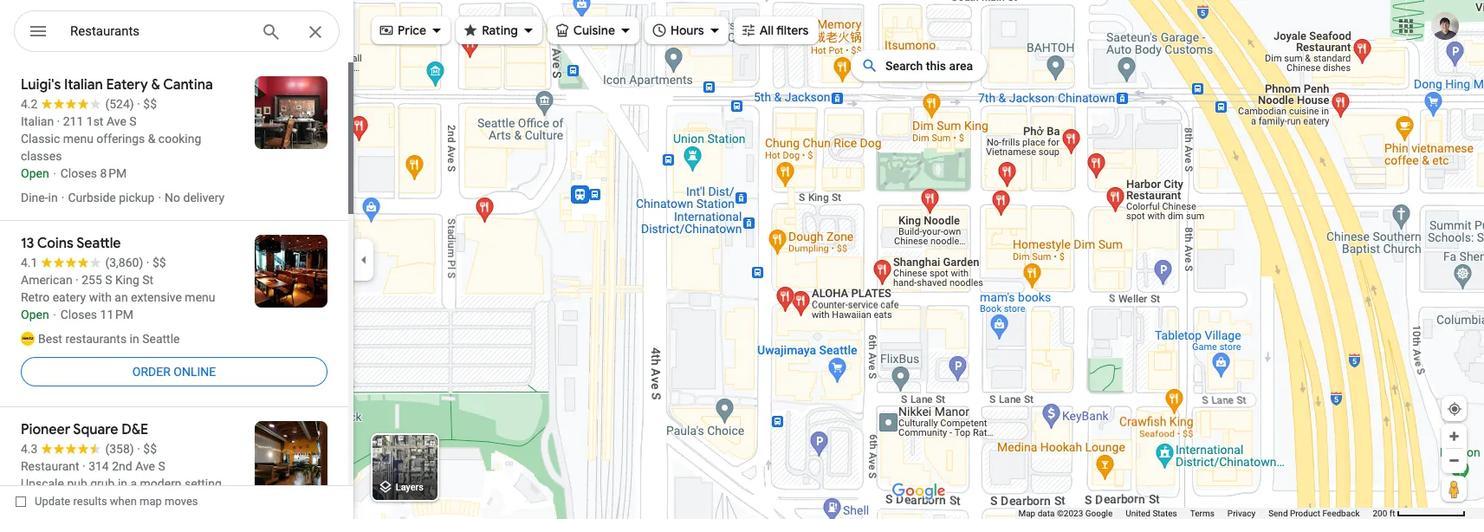 Task type: describe. For each thing, give the bounding box(es) containing it.
map data ©2023 google
[[1019, 509, 1113, 518]]

google maps element
[[0, 0, 1484, 519]]

privacy
[[1228, 509, 1256, 518]]

200 ft
[[1373, 509, 1396, 518]]

ft
[[1390, 509, 1396, 518]]

rating
[[482, 23, 518, 38]]

united states button
[[1126, 508, 1177, 519]]

order
[[132, 365, 171, 379]]

show your location image
[[1447, 401, 1463, 417]]

 search field
[[14, 10, 340, 55]]

©2023
[[1057, 509, 1083, 518]]

search
[[886, 59, 923, 73]]

search this area button
[[851, 50, 987, 81]]


[[28, 19, 49, 43]]

united states
[[1126, 509, 1177, 518]]

results
[[73, 495, 107, 508]]

send
[[1269, 509, 1288, 518]]

filters
[[776, 23, 809, 38]]

200
[[1373, 509, 1388, 518]]

footer inside google maps element
[[1019, 508, 1373, 519]]

send product feedback button
[[1269, 508, 1360, 519]]

zoom in image
[[1448, 430, 1461, 443]]

price button
[[372, 11, 451, 49]]

layers
[[396, 482, 424, 493]]

all filters
[[760, 23, 809, 38]]

when
[[110, 495, 137, 508]]

this
[[926, 59, 946, 73]]

online
[[174, 365, 216, 379]]

collapse side panel image
[[354, 250, 373, 269]]

terms
[[1190, 509, 1215, 518]]

cuisine
[[573, 23, 615, 38]]

all
[[760, 23, 774, 38]]

search this area
[[886, 59, 973, 73]]



Task type: vqa. For each thing, say whether or not it's contained in the screenshot.
Destination 16th St Mission, Qa, 2000 Mission St, San Francisco, CA 94110 field
no



Task type: locate. For each thing, give the bounding box(es) containing it.
hours
[[671, 23, 704, 38]]

order online link
[[21, 351, 328, 393]]

cuisine button
[[547, 11, 640, 49]]

privacy button
[[1228, 508, 1256, 519]]

200 ft button
[[1373, 509, 1466, 518]]

send product feedback
[[1269, 509, 1360, 518]]

update results when map moves
[[35, 495, 198, 508]]

none field inside restaurants field
[[70, 21, 247, 42]]

price
[[398, 23, 426, 38]]

Update results when map moves checkbox
[[16, 490, 198, 512]]

area
[[949, 59, 973, 73]]

footer
[[1019, 508, 1373, 519]]

moves
[[165, 495, 198, 508]]

zoom out image
[[1448, 454, 1461, 467]]

rating button
[[456, 11, 542, 49]]

 button
[[14, 10, 62, 55]]

update
[[35, 495, 70, 508]]

feedback
[[1323, 509, 1360, 518]]

united
[[1126, 509, 1151, 518]]

states
[[1153, 509, 1177, 518]]

all filters button
[[734, 11, 819, 49]]

product
[[1290, 509, 1321, 518]]

hours button
[[645, 11, 728, 49]]

google
[[1086, 509, 1113, 518]]

Restaurants field
[[14, 10, 340, 53]]

data
[[1038, 509, 1055, 518]]

None field
[[70, 21, 247, 42]]

results for restaurants feed
[[0, 62, 354, 519]]

order online
[[132, 365, 216, 379]]

footer containing map data ©2023 google
[[1019, 508, 1373, 519]]

map
[[140, 495, 162, 508]]

show street view coverage image
[[1442, 476, 1467, 502]]

map
[[1019, 509, 1036, 518]]

terms button
[[1190, 508, 1215, 519]]



